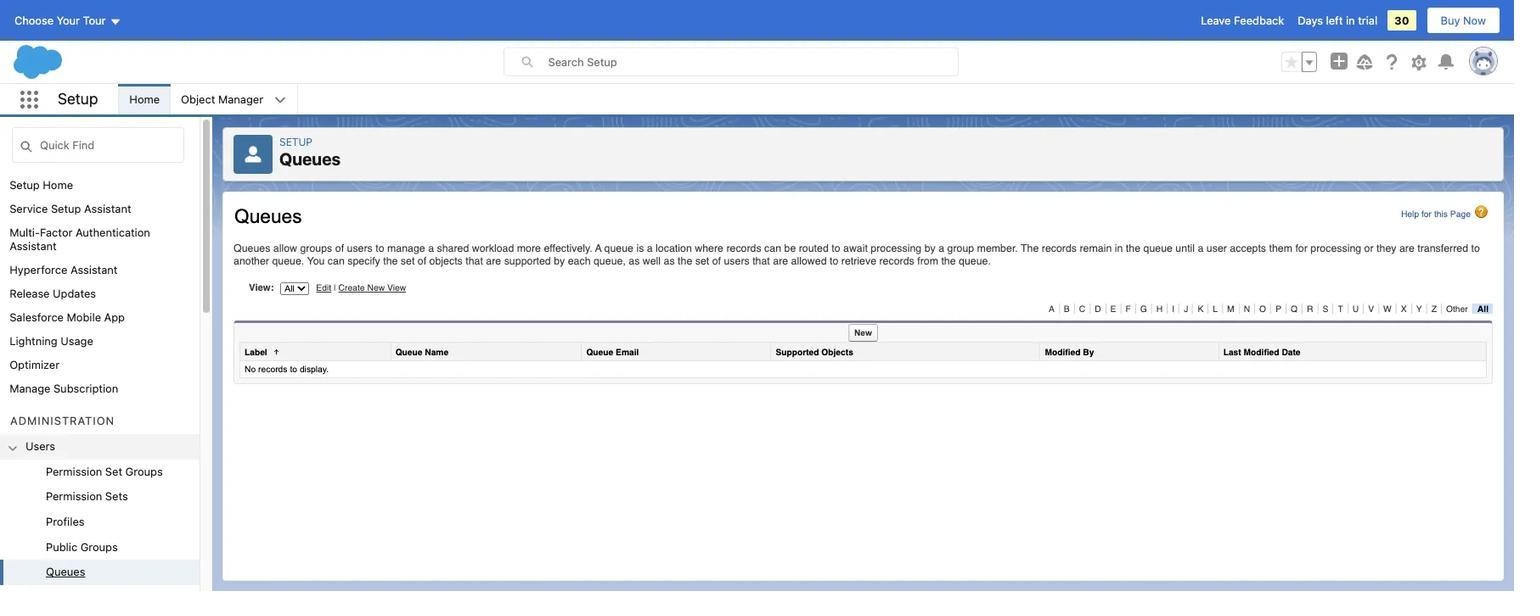 Task type: locate. For each thing, give the bounding box(es) containing it.
permission up profiles
[[46, 490, 102, 504]]

home inside the setup tree tree
[[43, 178, 73, 192]]

1 vertical spatial group
[[0, 460, 200, 592]]

assistant up updates
[[70, 263, 118, 277]]

permission sets
[[46, 490, 128, 504]]

queues down "setup" link at left top
[[279, 149, 341, 169]]

public
[[46, 541, 77, 554]]

public groups
[[46, 541, 118, 554]]

authentication
[[76, 226, 150, 240]]

0 horizontal spatial queues
[[46, 566, 85, 579]]

queues tree item
[[0, 561, 200, 586]]

home up service setup assistant
[[43, 178, 73, 192]]

assistant inside multi-factor authentication assistant
[[10, 240, 57, 253]]

leave feedback link
[[1201, 14, 1284, 27]]

1 vertical spatial queues
[[46, 566, 85, 579]]

in
[[1346, 14, 1355, 27]]

1 permission from the top
[[46, 465, 102, 479]]

0 horizontal spatial group
[[0, 460, 200, 592]]

setup inside setup queues
[[279, 136, 312, 149]]

multi-factor authentication assistant link
[[10, 226, 200, 253]]

setup for setup
[[58, 90, 98, 108]]

1 vertical spatial assistant
[[10, 240, 57, 253]]

salesforce
[[10, 311, 64, 324]]

choose your tour button
[[14, 7, 122, 34]]

1 horizontal spatial groups
[[125, 465, 163, 479]]

hyperforce
[[10, 263, 67, 277]]

buy now button
[[1426, 7, 1501, 34]]

manager
[[218, 93, 263, 106]]

permission up permission sets
[[46, 465, 102, 479]]

home left object
[[129, 93, 160, 106]]

sets
[[105, 490, 128, 504]]

0 vertical spatial queues
[[279, 149, 341, 169]]

setup link
[[279, 136, 312, 149]]

release
[[10, 287, 50, 301]]

1 horizontal spatial group
[[1282, 52, 1317, 72]]

2 permission from the top
[[46, 490, 102, 504]]

buy now
[[1441, 14, 1486, 27]]

queues down public
[[46, 566, 85, 579]]

1 vertical spatial permission
[[46, 490, 102, 504]]

public groups link
[[46, 541, 118, 556]]

hyperforce assistant
[[10, 263, 118, 277]]

assistant up "authentication" on the left
[[84, 202, 131, 216]]

groups right set at the bottom left
[[125, 465, 163, 479]]

home link
[[119, 84, 170, 115]]

groups up queues tree item
[[80, 541, 118, 554]]

2 vertical spatial assistant
[[70, 263, 118, 277]]

0 horizontal spatial groups
[[80, 541, 118, 554]]

users
[[25, 440, 55, 454]]

choose
[[14, 14, 54, 27]]

1 vertical spatial home
[[43, 178, 73, 192]]

setup queues
[[279, 136, 341, 169]]

setup home
[[10, 178, 73, 192]]

setup
[[58, 90, 98, 108], [279, 136, 312, 149], [10, 178, 40, 192], [51, 202, 81, 216]]

home
[[129, 93, 160, 106], [43, 178, 73, 192]]

group
[[1282, 52, 1317, 72], [0, 460, 200, 592]]

groups
[[125, 465, 163, 479], [80, 541, 118, 554]]

1 horizontal spatial home
[[129, 93, 160, 106]]

0 horizontal spatial home
[[43, 178, 73, 192]]

lightning usage link
[[10, 335, 93, 348]]

days left in trial
[[1298, 14, 1378, 27]]

assistant up hyperforce
[[10, 240, 57, 253]]

permission sets link
[[46, 490, 128, 505]]

permission set groups
[[46, 465, 163, 479]]

30
[[1395, 14, 1409, 27]]

assistant
[[84, 202, 131, 216], [10, 240, 57, 253], [70, 263, 118, 277]]

permission
[[46, 465, 102, 479], [46, 490, 102, 504]]

subscription
[[53, 382, 118, 396]]

left
[[1326, 14, 1343, 27]]

0 vertical spatial home
[[129, 93, 160, 106]]

setup for setup queues
[[279, 136, 312, 149]]

leave
[[1201, 14, 1231, 27]]

profiles
[[46, 516, 85, 529]]

trial
[[1358, 14, 1378, 27]]

0 vertical spatial groups
[[125, 465, 163, 479]]

0 vertical spatial permission
[[46, 465, 102, 479]]

queues
[[279, 149, 341, 169], [46, 566, 85, 579]]

lightning usage
[[10, 335, 93, 348]]



Task type: describe. For each thing, give the bounding box(es) containing it.
setup tree tree
[[0, 173, 200, 592]]

optimizer
[[10, 358, 60, 372]]

updates
[[53, 287, 96, 301]]

mobile
[[67, 311, 101, 324]]

permission for permission set groups
[[46, 465, 102, 479]]

multi-
[[10, 226, 40, 240]]

optimizer link
[[10, 358, 60, 372]]

hyperforce assistant link
[[10, 263, 118, 277]]

permission for permission sets
[[46, 490, 102, 504]]

setup for setup home
[[10, 178, 40, 192]]

manage
[[10, 382, 50, 396]]

lightning
[[10, 335, 58, 348]]

group containing permission set groups
[[0, 460, 200, 592]]

now
[[1463, 14, 1486, 27]]

factor
[[40, 226, 73, 240]]

buy
[[1441, 14, 1460, 27]]

feedback
[[1234, 14, 1284, 27]]

app
[[104, 311, 125, 324]]

service setup assistant link
[[10, 202, 131, 216]]

manage subscription link
[[10, 382, 118, 396]]

set
[[105, 465, 122, 479]]

choose your tour
[[14, 14, 106, 27]]

profiles link
[[46, 516, 85, 530]]

Quick Find search field
[[12, 127, 184, 163]]

permission set groups link
[[46, 465, 163, 480]]

users tree item
[[0, 435, 200, 592]]

object manager link
[[171, 84, 274, 115]]

queues link
[[46, 566, 85, 581]]

salesforce mobile app link
[[10, 311, 125, 324]]

release updates link
[[10, 287, 96, 301]]

object
[[181, 93, 215, 106]]

0 vertical spatial assistant
[[84, 202, 131, 216]]

release updates
[[10, 287, 96, 301]]

salesforce mobile app
[[10, 311, 125, 324]]

service
[[10, 202, 48, 216]]

your
[[57, 14, 80, 27]]

days
[[1298, 14, 1323, 27]]

manage subscription
[[10, 382, 118, 396]]

1 vertical spatial groups
[[80, 541, 118, 554]]

Search Setup text field
[[548, 48, 958, 76]]

setup home link
[[10, 178, 73, 192]]

leave feedback
[[1201, 14, 1284, 27]]

home inside the home link
[[129, 93, 160, 106]]

1 horizontal spatial queues
[[279, 149, 341, 169]]

0 vertical spatial group
[[1282, 52, 1317, 72]]

queues inside tree item
[[46, 566, 85, 579]]

usage
[[61, 335, 93, 348]]

tour
[[83, 14, 106, 27]]

users link
[[25, 440, 55, 455]]

service setup assistant
[[10, 202, 131, 216]]

object manager
[[181, 93, 263, 106]]

multi-factor authentication assistant
[[10, 226, 150, 253]]

administration
[[10, 414, 115, 428]]



Task type: vqa. For each thing, say whether or not it's contained in the screenshot.
Days Left In Trial
yes



